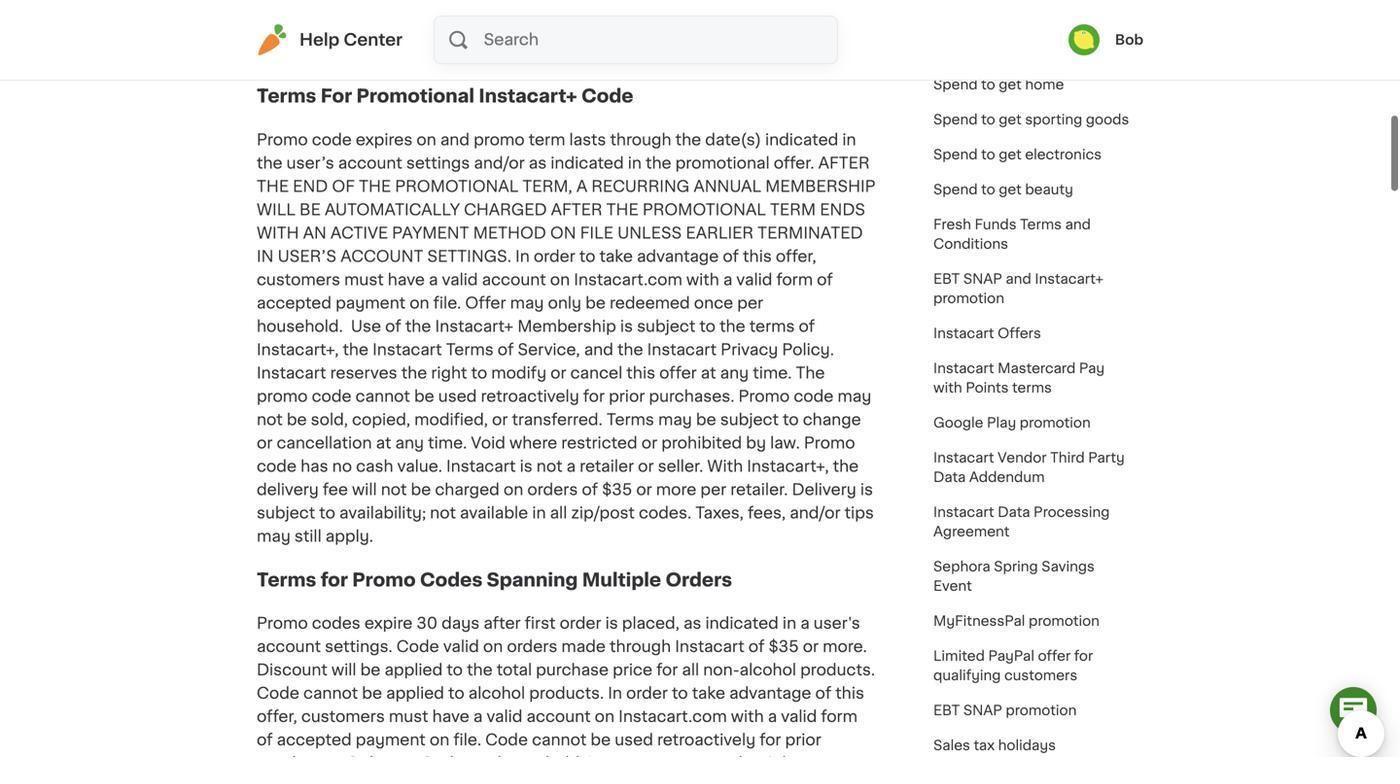 Task type: vqa. For each thing, say whether or not it's contained in the screenshot.
Tillamook in the tillamook farmstyle extra sharp white cheddar cheese slices
no



Task type: locate. For each thing, give the bounding box(es) containing it.
1 get from the top
[[999, 78, 1022, 91]]

in
[[515, 249, 530, 265], [608, 686, 622, 702]]

subject down delivery at the left
[[257, 506, 315, 521]]

1 horizontal spatial purchases.
[[649, 389, 735, 405]]

spend for spend to get home
[[933, 78, 978, 91]]

0 vertical spatial at
[[701, 366, 716, 381]]

1 snap from the top
[[963, 272, 1002, 286]]

1 horizontal spatial advantage
[[729, 686, 811, 702]]

payment inside promo code expires on and promo term lasts through the date(s) indicated in the user's account settings and/or as indicated in the promotional offer. after the end of the promotional term, a recurring annual membership will be automatically charged after the promotional term ends with an active payment method on file unless earlier terminated in user's account settings. in order to take advantage of this offer, customers must have a valid account on instacart.com with a valid form of accepted payment on file. offer may only be redeemed once per household.  use of the instacart+ membership is subject to the terms of instacart+, the instacart terms of service, and the instacart privacy policy. instacart reserves the right to modify or cancel this offer at any time. the promo code cannot be used retroactively for prior purchases. promo code may not be sold, copied, modified, or transferred.
[[336, 296, 406, 311]]

as inside promo codes expire 30 days after first order is placed, as indicated in a user's account settings. code valid on orders made through instacart of $35 or more. discount will be applied to the total purchase price for all non-alcohol products. code cannot be applied to alcohol products. in order to take advantage of this offer, customers must have a valid account on instacart.com with a valid form of accepted payment on file. code cannot be used retroactively for prior purchases. only one code per household. instacart reserves the ri
[[684, 616, 701, 632]]

1 vertical spatial $35
[[769, 639, 799, 655]]

instacart+, down law.
[[747, 459, 829, 475]]

0 horizontal spatial $35
[[602, 482, 632, 498]]

4 spend from the top
[[933, 183, 978, 196]]

0 vertical spatial through
[[610, 132, 671, 148]]

1 horizontal spatial any
[[720, 366, 749, 381]]

in inside promo codes expire 30 days after first order is placed, as indicated in a user's account settings. code valid on orders made through instacart of $35 or more. discount will be applied to the total purchase price for all non-alcohol products. code cannot be applied to alcohol products. in order to take advantage of this offer, customers must have a valid account on instacart.com with a valid form of accepted payment on file. code cannot be used retroactively for prior purchases. only one code per household. instacart reserves the ri
[[608, 686, 622, 702]]

more.
[[823, 639, 867, 655]]

may up prohibited
[[658, 412, 692, 428]]

1 vertical spatial must
[[389, 709, 428, 725]]

2 get from the top
[[999, 113, 1022, 126]]

promo up by
[[739, 389, 790, 405]]

with
[[707, 459, 743, 475]]

1 vertical spatial per
[[700, 482, 727, 498]]

0 vertical spatial in
[[515, 249, 530, 265]]

fresh funds terms and conditions link
[[922, 207, 1143, 262]]

the down recurring
[[606, 202, 639, 218]]

discount
[[257, 663, 328, 678]]

is inside promo codes expire 30 days after first order is placed, as indicated in a user's account settings. code valid on orders made through instacart of $35 or more. discount will be applied to the total purchase price for all non-alcohol products. code cannot be applied to alcohol products. in order to take advantage of this offer, customers must have a valid account on instacart.com with a valid form of accepted payment on file. code cannot be used retroactively for prior purchases. only one code per household. instacart reserves the ri
[[605, 616, 618, 632]]

valid
[[442, 272, 478, 288], [736, 272, 772, 288], [443, 639, 479, 655], [487, 709, 523, 725], [781, 709, 817, 725]]

1 horizontal spatial in
[[608, 686, 622, 702]]

to inside "link"
[[981, 78, 995, 91]]

1 horizontal spatial per
[[700, 482, 727, 498]]

1 vertical spatial payment
[[356, 733, 426, 748]]

0 vertical spatial file.
[[433, 296, 461, 311]]

3 get from the top
[[999, 148, 1022, 161]]

delivery
[[979, 43, 1036, 56], [792, 482, 856, 498]]

data down google
[[933, 471, 966, 484]]

one
[[387, 756, 417, 757]]

0 vertical spatial retroactively
[[481, 389, 579, 405]]

will inside the terms may be subject to change or cancellation at any time. void where restricted or prohibited by law. promo code has no cash value. instacart is not a retailer or seller. with instacart+, the delivery fee will not be charged on orders of $35 or more per retailer. delivery is subject to availability; not available in all zip/post codes. taxes, fees, and/or tips may still apply.
[[352, 482, 377, 498]]

the up recurring
[[646, 156, 671, 171]]

delivery inside 3 free delivery promotion link
[[979, 43, 1036, 56]]

bob
[[1115, 33, 1143, 47]]

payment down 'account'
[[336, 296, 406, 311]]

per left household.
[[467, 756, 494, 757]]

offer,
[[776, 249, 817, 265], [257, 709, 297, 725]]

customers inside promo codes expire 30 days after first order is placed, as indicated in a user's account settings. code valid on orders made through instacart of $35 or more. discount will be applied to the total purchase price for all non-alcohol products. code cannot be applied to alcohol products. in order to take advantage of this offer, customers must have a valid account on instacart.com with a valid form of accepted payment on file. code cannot be used retroactively for prior purchases. only one code per household. instacart reserves the ri
[[301, 709, 385, 725]]

at
[[701, 366, 716, 381], [376, 436, 391, 451]]

promotion up the instacart offers link
[[933, 292, 1004, 305]]

retroactively down non-
[[657, 733, 756, 748]]

promotional down settings
[[395, 179, 519, 194]]

promotion inside ebt snap and instacart+ promotion
[[933, 292, 1004, 305]]

1 vertical spatial at
[[376, 436, 391, 451]]

instacart+
[[479, 87, 577, 105], [1035, 272, 1104, 286], [435, 319, 514, 335]]

customers inside promo code expires on and promo term lasts through the date(s) indicated in the user's account settings and/or as indicated in the promotional offer. after the end of the promotional term, a recurring annual membership will be automatically charged after the promotional term ends with an active payment method on file unless earlier terminated in user's account settings. in order to take advantage of this offer, customers must have a valid account on instacart.com with a valid form of accepted payment on file. offer may only be redeemed once per household.  use of the instacart+ membership is subject to the terms of instacart+, the instacart terms of service, and the instacart privacy policy. instacart reserves the right to modify or cancel this offer at any time. the promo code cannot be used retroactively for prior purchases. promo code may not be sold, copied, modified, or transferred.
[[257, 272, 340, 288]]

data
[[933, 471, 966, 484], [998, 506, 1030, 519]]

2 through from the top
[[610, 639, 671, 655]]

the
[[675, 132, 701, 148], [257, 156, 283, 171], [646, 156, 671, 171], [405, 319, 431, 335], [720, 319, 745, 335], [343, 342, 369, 358], [617, 342, 643, 358], [401, 366, 427, 381], [833, 459, 859, 475], [467, 663, 493, 678], [732, 756, 758, 757]]

code up lasts
[[581, 87, 633, 105]]

1 vertical spatial data
[[998, 506, 1030, 519]]

through
[[610, 132, 671, 148], [610, 639, 671, 655]]

through inside promo code expires on and promo term lasts through the date(s) indicated in the user's account settings and/or as indicated in the promotional offer. after the end of the promotional term, a recurring annual membership will be automatically charged after the promotional term ends with an active payment method on file unless earlier terminated in user's account settings. in order to take advantage of this offer, customers must have a valid account on instacart.com with a valid form of accepted payment on file. offer may only be redeemed once per household.  use of the instacart+ membership is subject to the terms of instacart+, the instacart terms of service, and the instacart privacy policy. instacart reserves the right to modify or cancel this offer at any time. the promo code cannot be used retroactively for prior purchases. promo code may not be sold, copied, modified, or transferred.
[[610, 132, 671, 148]]

1 horizontal spatial promotional
[[643, 202, 766, 218]]

data inside the instacart data processing agreement
[[998, 506, 1030, 519]]

terms for terms may be subject to change or cancellation at any time. void where restricted or prohibited by law. promo code has no cash value. instacart is not a retailer or seller. with instacart+, the delivery fee will not be charged on orders of $35 or more per retailer. delivery is subject to availability; not available in all zip/post codes. taxes, fees, and/or tips may still apply.
[[607, 412, 654, 428]]

0 horizontal spatial used
[[438, 389, 477, 405]]

in inside promo code expires on and promo term lasts through the date(s) indicated in the user's account settings and/or as indicated in the promotional offer. after the end of the promotional term, a recurring annual membership will be automatically charged after the promotional term ends with an active payment method on file unless earlier terminated in user's account settings. in order to take advantage of this offer, customers must have a valid account on instacart.com with a valid form of accepted payment on file. offer may only be redeemed once per household.  use of the instacart+ membership is subject to the terms of instacart+, the instacart terms of service, and the instacart privacy policy. instacart reserves the right to modify or cancel this offer at any time. the promo code cannot be used retroactively for prior purchases. promo code may not be sold, copied, modified, or transferred.
[[515, 249, 530, 265]]

0 vertical spatial have
[[388, 272, 425, 288]]

1 horizontal spatial reserves
[[661, 756, 728, 757]]

take down non-
[[692, 686, 725, 702]]

terms down mastercard
[[1012, 381, 1052, 395]]

0 horizontal spatial time.
[[428, 436, 467, 451]]

offer, inside promo code expires on and promo term lasts through the date(s) indicated in the user's account settings and/or as indicated in the promotional offer. after the end of the promotional term, a recurring annual membership will be automatically charged after the promotional term ends with an active payment method on file unless earlier terminated in user's account settings. in order to take advantage of this offer, customers must have a valid account on instacart.com with a valid form of accepted payment on file. offer may only be redeemed once per household.  use of the instacart+ membership is subject to the terms of instacart+, the instacart terms of service, and the instacart privacy policy. instacart reserves the right to modify or cancel this offer at any time. the promo code cannot be used retroactively for prior purchases. promo code may not be sold, copied, modified, or transferred.
[[776, 249, 817, 265]]

time.
[[753, 366, 792, 381], [428, 436, 467, 451]]

2 horizontal spatial per
[[737, 296, 763, 311]]

file.
[[433, 296, 461, 311], [453, 733, 481, 748]]

time. down modified,
[[428, 436, 467, 451]]

0 vertical spatial take
[[599, 249, 633, 265]]

1 horizontal spatial terms
[[1012, 381, 1052, 395]]

instacart inside 'instacart vendor third party data addendum'
[[933, 451, 994, 465]]

ebt inside ebt snap promotion link
[[933, 704, 960, 718]]

tax
[[974, 739, 995, 753]]

get inside "link"
[[999, 78, 1022, 91]]

limited paypal offer for qualifying customers link
[[922, 639, 1143, 693]]

purchases. inside promo code expires on and promo term lasts through the date(s) indicated in the user's account settings and/or as indicated in the promotional offer. after the end of the promotional term, a recurring annual membership will be automatically charged after the promotional term ends with an active payment method on file unless earlier terminated in user's account settings. in order to take advantage of this offer, customers must have a valid account on instacart.com with a valid form of accepted payment on file. offer may only be redeemed once per household.  use of the instacart+ membership is subject to the terms of instacart+, the instacart terms of service, and the instacart privacy policy. instacart reserves the right to modify or cancel this offer at any time. the promo code cannot be used retroactively for prior purchases. promo code may not be sold, copied, modified, or transferred.
[[649, 389, 735, 405]]

terms for terms for promo codes spanning multiple orders
[[257, 571, 316, 589]]

1 horizontal spatial and/or
[[790, 506, 841, 521]]

customers down user's
[[257, 272, 340, 288]]

in
[[842, 132, 856, 148], [628, 156, 642, 171], [532, 506, 546, 521], [783, 616, 796, 632]]

recurring
[[591, 179, 690, 194]]

and
[[440, 132, 470, 148], [1065, 218, 1091, 231], [1006, 272, 1031, 286], [584, 342, 613, 358]]

not down the where
[[537, 459, 563, 475]]

1 vertical spatial instacart.com
[[619, 709, 727, 725]]

1 vertical spatial with
[[933, 381, 962, 395]]

1 vertical spatial promo
[[257, 389, 308, 405]]

have down 'account'
[[388, 272, 425, 288]]

0 vertical spatial and/or
[[474, 156, 525, 171]]

accepted inside promo code expires on and promo term lasts through the date(s) indicated in the user's account settings and/or as indicated in the promotional offer. after the end of the promotional term, a recurring annual membership will be automatically charged after the promotional term ends with an active payment method on file unless earlier terminated in user's account settings. in order to take advantage of this offer, customers must have a valid account on instacart.com with a valid form of accepted payment on file. offer may only be redeemed once per household.  use of the instacart+ membership is subject to the terms of instacart+, the instacart terms of service, and the instacart privacy policy. instacart reserves the right to modify or cancel this offer at any time. the promo code cannot be used retroactively for prior purchases. promo code may not be sold, copied, modified, or transferred.
[[257, 296, 332, 311]]

delivery up the spend to get home "link" on the top of page
[[979, 43, 1036, 56]]

1 vertical spatial prior
[[785, 733, 821, 748]]

cannot
[[356, 389, 410, 405], [303, 686, 358, 702], [532, 733, 587, 748]]

of down terminated
[[817, 272, 833, 288]]

1 horizontal spatial form
[[821, 709, 858, 725]]

0 horizontal spatial must
[[344, 272, 384, 288]]

ebt up sales
[[933, 704, 960, 718]]

0 vertical spatial used
[[438, 389, 477, 405]]

0 vertical spatial offer
[[659, 366, 697, 381]]

1 vertical spatial subject
[[720, 412, 779, 428]]

prior inside promo codes expire 30 days after first order is placed, as indicated in a user's account settings. code valid on orders made through instacart of $35 or more. discount will be applied to the total purchase price for all non-alcohol products. code cannot be applied to alcohol products. in order to take advantage of this offer, customers must have a valid account on instacart.com with a valid form of accepted payment on file. code cannot be used retroactively for prior purchases. only one code per household. instacart reserves the ri
[[785, 733, 821, 748]]

1 vertical spatial instacart+,
[[747, 459, 829, 475]]

1 vertical spatial take
[[692, 686, 725, 702]]

2 vertical spatial cannot
[[532, 733, 587, 748]]

retroactively inside promo codes expire 30 days after first order is placed, as indicated in a user's account settings. code valid on orders made through instacart of $35 or more. discount will be applied to the total purchase price for all non-alcohol products. code cannot be applied to alcohol products. in order to take advantage of this offer, customers must have a valid account on instacart.com with a valid form of accepted payment on file. code cannot be used retroactively for prior purchases. only one code per household. instacart reserves the ri
[[657, 733, 756, 748]]

the up promotional on the top of page
[[675, 132, 701, 148]]

0 vertical spatial ebt
[[933, 272, 960, 286]]

membership
[[518, 319, 616, 335]]

retailer
[[580, 459, 634, 475]]

reserves inside promo code expires on and promo term lasts through the date(s) indicated in the user's account settings and/or as indicated in the promotional offer. after the end of the promotional term, a recurring annual membership will be automatically charged after the promotional term ends with an active payment method on file unless earlier terminated in user's account settings. in order to take advantage of this offer, customers must have a valid account on instacart.com with a valid form of accepted payment on file. offer may only be redeemed once per household.  use of the instacart+ membership is subject to the terms of instacart+, the instacart terms of service, and the instacart privacy policy. instacart reserves the right to modify or cancel this offer at any time. the promo code cannot be used retroactively for prior purchases. promo code may not be sold, copied, modified, or transferred.
[[330, 366, 397, 381]]

1 ebt from the top
[[933, 272, 960, 286]]

spend inside "link"
[[933, 78, 978, 91]]

ebt snap promotion
[[933, 704, 1077, 718]]

1 vertical spatial delivery
[[792, 482, 856, 498]]

customers
[[257, 272, 340, 288], [1004, 669, 1078, 683], [301, 709, 385, 725]]

retroactively down modify
[[481, 389, 579, 405]]

through up price
[[610, 639, 671, 655]]

file. inside promo code expires on and promo term lasts through the date(s) indicated in the user's account settings and/or as indicated in the promotional offer. after the end of the promotional term, a recurring annual membership will be automatically charged after the promotional term ends with an active payment method on file unless earlier terminated in user's account settings. in order to take advantage of this offer, customers must have a valid account on instacart.com with a valid form of accepted payment on file. offer may only be redeemed once per household.  use of the instacart+ membership is subject to the terms of instacart+, the instacart terms of service, and the instacart privacy policy. instacart reserves the right to modify or cancel this offer at any time. the promo code cannot be used retroactively for prior purchases. promo code may not be sold, copied, modified, or transferred.
[[433, 296, 461, 311]]

ebt inside ebt snap and instacart+ promotion
[[933, 272, 960, 286]]

time. inside promo code expires on and promo term lasts through the date(s) indicated in the user's account settings and/or as indicated in the promotional offer. after the end of the promotional term, a recurring annual membership will be automatically charged after the promotional term ends with an active payment method on file unless earlier terminated in user's account settings. in order to take advantage of this offer, customers must have a valid account on instacart.com with a valid form of accepted payment on file. offer may only be redeemed once per household.  use of the instacart+ membership is subject to the terms of instacart+, the instacart terms of service, and the instacart privacy policy. instacart reserves the right to modify or cancel this offer at any time. the promo code cannot be used retroactively for prior purchases. promo code may not be sold, copied, modified, or transferred.
[[753, 366, 792, 381]]

for inside promo code expires on and promo term lasts through the date(s) indicated in the user's account settings and/or as indicated in the promotional offer. after the end of the promotional term, a recurring annual membership will be automatically charged after the promotional term ends with an active payment method on file unless earlier terminated in user's account settings. in order to take advantage of this offer, customers must have a valid account on instacart.com with a valid form of accepted payment on file. offer may only be redeemed once per household.  use of the instacart+ membership is subject to the terms of instacart+, the instacart terms of service, and the instacart privacy policy. instacart reserves the right to modify or cancel this offer at any time. the promo code cannot be used retroactively for prior purchases. promo code may not be sold, copied, modified, or transferred.
[[583, 389, 605, 405]]

orders down the where
[[527, 482, 578, 498]]

promo up the cancellation
[[257, 389, 308, 405]]

of up modify
[[498, 342, 514, 358]]

accepted up household.  use
[[257, 296, 332, 311]]

indicated inside promo codes expire 30 days after first order is placed, as indicated in a user's account settings. code valid on orders made through instacart of $35 or more. discount will be applied to the total purchase price for all non-alcohol products. code cannot be applied to alcohol products. in order to take advantage of this offer, customers must have a valid account on instacart.com with a valid form of accepted payment on file. code cannot be used retroactively for prior purchases. only one code per household. instacart reserves the ri
[[705, 616, 779, 632]]

terms inside the instacart mastercard pay with points terms
[[1012, 381, 1052, 395]]

on
[[417, 132, 436, 148], [550, 272, 570, 288], [410, 296, 429, 311], [504, 482, 523, 498], [483, 639, 503, 655], [595, 709, 615, 725], [430, 733, 449, 748]]

instacart+, inside the terms may be subject to change or cancellation at any time. void where restricted or prohibited by law. promo code has no cash value. instacart is not a retailer or seller. with instacart+, the delivery fee will not be charged on orders of $35 or more per retailer. delivery is subject to availability; not available in all zip/post codes. taxes, fees, and/or tips may still apply.
[[747, 459, 829, 475]]

file. inside promo codes expire 30 days after first order is placed, as indicated in a user's account settings. code valid on orders made through instacart of $35 or more. discount will be applied to the total purchase price for all non-alcohol products. code cannot be applied to alcohol products. in order to take advantage of this offer, customers must have a valid account on instacart.com with a valid form of accepted payment on file. code cannot be used retroactively for prior purchases. only one code per household. instacart reserves the ri
[[453, 733, 481, 748]]

0 horizontal spatial after
[[551, 202, 602, 218]]

per inside promo codes expire 30 days after first order is placed, as indicated in a user's account settings. code valid on orders made through instacart of $35 or more. discount will be applied to the total purchase price for all non-alcohol products. code cannot be applied to alcohol products. in order to take advantage of this offer, customers must have a valid account on instacart.com with a valid form of accepted payment on file. code cannot be used retroactively for prior purchases. only one code per household. instacart reserves the ri
[[467, 756, 494, 757]]

1 vertical spatial snap
[[963, 704, 1002, 718]]

the up the automatically
[[359, 179, 391, 194]]

goods
[[1086, 113, 1129, 126]]

indicated up offer.
[[765, 132, 838, 148]]

at down once
[[701, 366, 716, 381]]

1 through from the top
[[610, 132, 671, 148]]

0 horizontal spatial products.
[[529, 686, 604, 702]]

snap up the sales tax holidays link
[[963, 704, 1002, 718]]

spend to get beauty link
[[922, 172, 1085, 207]]

vendor
[[998, 451, 1047, 465]]

prior
[[609, 389, 645, 405], [785, 733, 821, 748]]

0 horizontal spatial the
[[257, 179, 289, 194]]

fees,
[[748, 506, 786, 521]]

2 snap from the top
[[963, 704, 1002, 718]]

instacart down google
[[933, 451, 994, 465]]

expire
[[364, 616, 413, 632]]

void
[[471, 436, 506, 451]]

0 horizontal spatial purchases.
[[257, 756, 342, 757]]

is down redeemed
[[620, 319, 633, 335]]

instacart+,
[[257, 342, 339, 358], [747, 459, 829, 475]]

customers inside limited paypal offer for qualifying customers
[[1004, 669, 1078, 683]]

this inside promo codes expire 30 days after first order is placed, as indicated in a user's account settings. code valid on orders made through instacart of $35 or more. discount will be applied to the total purchase price for all non-alcohol products. code cannot be applied to alcohol products. in order to take advantage of this offer, customers must have a valid account on instacart.com with a valid form of accepted payment on file. code cannot be used retroactively for prior purchases. only one code per household. instacart reserves the ri
[[835, 686, 864, 702]]

0 vertical spatial with
[[686, 272, 719, 288]]

fee
[[323, 482, 348, 498]]

and/or inside the terms may be subject to change or cancellation at any time. void where restricted or prohibited by law. promo code has no cash value. instacart is not a retailer or seller. with instacart+, the delivery fee will not be charged on orders of $35 or more per retailer. delivery is subject to availability; not available in all zip/post codes. taxes, fees, and/or tips may still apply.
[[790, 506, 841, 521]]

instacart+ inside ebt snap and instacart+ promotion
[[1035, 272, 1104, 286]]

is inside promo code expires on and promo term lasts through the date(s) indicated in the user's account settings and/or as indicated in the promotional offer. after the end of the promotional term, a recurring annual membership will be automatically charged after the promotional term ends with an active payment method on file unless earlier terminated in user's account settings. in order to take advantage of this offer, customers must have a valid account on instacart.com with a valid form of accepted payment on file. offer may only be redeemed once per household.  use of the instacart+ membership is subject to the terms of instacart+, the instacart terms of service, and the instacart privacy policy. instacart reserves the right to modify or cancel this offer at any time. the promo code cannot be used retroactively for prior purchases. promo code may not be sold, copied, modified, or transferred.
[[620, 319, 633, 335]]

purchases. left only
[[257, 756, 342, 757]]

the left user's
[[257, 156, 283, 171]]

spend to get home link
[[922, 67, 1076, 102]]

instacart.com
[[574, 272, 682, 288], [619, 709, 727, 725]]

may up the change on the bottom right of the page
[[838, 389, 871, 405]]

as right placed,
[[684, 616, 701, 632]]

1 horizontal spatial after
[[818, 156, 870, 171]]

0 vertical spatial delivery
[[979, 43, 1036, 56]]

1 horizontal spatial must
[[389, 709, 428, 725]]

all
[[550, 506, 567, 521], [682, 663, 699, 678]]

0 vertical spatial advantage
[[637, 249, 719, 265]]

instacart down the void
[[446, 459, 516, 475]]

0 horizontal spatial terms
[[749, 319, 795, 335]]

0 horizontal spatial and/or
[[474, 156, 525, 171]]

have
[[388, 272, 425, 288], [432, 709, 469, 725]]

0 horizontal spatial per
[[467, 756, 494, 757]]

1 vertical spatial used
[[615, 733, 653, 748]]

all left zip/post
[[550, 506, 567, 521]]

1 vertical spatial this
[[626, 366, 655, 381]]

$35 left more.
[[769, 639, 799, 655]]

1 vertical spatial retroactively
[[657, 733, 756, 748]]

1 vertical spatial alcohol
[[468, 686, 525, 702]]

0 vertical spatial instacart+
[[479, 87, 577, 105]]

1 vertical spatial promotional
[[643, 202, 766, 218]]

mastercard
[[998, 362, 1076, 375]]

1 horizontal spatial as
[[684, 616, 701, 632]]

order up made
[[560, 616, 601, 632]]

3 spend from the top
[[933, 148, 978, 161]]

qualifying
[[933, 669, 1001, 683]]

settings
[[406, 156, 470, 171]]

promo code expires on and promo term lasts through the date(s) indicated in the user's account settings and/or as indicated in the promotional offer. after the end of the promotional term, a recurring annual membership will be automatically charged after the promotional term ends with an active payment method on file unless earlier terminated in user's account settings. in order to take advantage of this offer, customers must have a valid account on instacart.com with a valid form of accepted payment on file. offer may only be redeemed once per household.  use of the instacart+ membership is subject to the terms of instacart+, the instacart terms of service, and the instacart privacy policy. instacart reserves the right to modify or cancel this offer at any time. the promo code cannot be used retroactively for prior purchases. promo code may not be sold, copied, modified, or transferred.
[[257, 132, 876, 428]]

is down the where
[[520, 459, 533, 475]]

instacart+ down offer
[[435, 319, 514, 335]]

with inside promo codes expire 30 days after first order is placed, as indicated in a user's account settings. code valid on orders made through instacart of $35 or more. discount will be applied to the total purchase price for all non-alcohol products. code cannot be applied to alcohol products. in order to take advantage of this offer, customers must have a valid account on instacart.com with a valid form of accepted payment on file. code cannot be used retroactively for prior purchases. only one code per household. instacart reserves the ri
[[731, 709, 764, 725]]

with
[[686, 272, 719, 288], [933, 381, 962, 395], [731, 709, 764, 725]]

google play promotion link
[[922, 405, 1102, 440]]

0 vertical spatial orders
[[527, 482, 578, 498]]

0 horizontal spatial have
[[388, 272, 425, 288]]

agreement
[[933, 525, 1010, 539]]

time. down privacy
[[753, 366, 792, 381]]

with down non-
[[731, 709, 764, 725]]

instacart inside the terms may be subject to change or cancellation at any time. void where restricted or prohibited by law. promo code has no cash value. instacart is not a retailer or seller. with instacart+, the delivery fee will not be charged on orders of $35 or more per retailer. delivery is subject to availability; not available in all zip/post codes. taxes, fees, and/or tips may still apply.
[[446, 459, 516, 475]]

code up delivery at the left
[[257, 459, 297, 475]]

applied down 30
[[384, 663, 443, 678]]

through up recurring
[[610, 132, 671, 148]]

1 horizontal spatial delivery
[[979, 43, 1036, 56]]

help
[[299, 32, 340, 48]]

or down service, in the left top of the page
[[551, 366, 566, 381]]

take inside promo code expires on and promo term lasts through the date(s) indicated in the user's account settings and/or as indicated in the promotional offer. after the end of the promotional term, a recurring annual membership will be automatically charged after the promotional term ends with an active payment method on file unless earlier terminated in user's account settings. in order to take advantage of this offer, customers must have a valid account on instacart.com with a valid form of accepted payment on file. offer may only be redeemed once per household.  use of the instacart+ membership is subject to the terms of instacart+, the instacart terms of service, and the instacart privacy policy. instacart reserves the right to modify or cancel this offer at any time. the promo code cannot be used retroactively for prior purchases. promo code may not be sold, copied, modified, or transferred.
[[599, 249, 633, 265]]

spanning
[[487, 571, 578, 589]]

terms up right at the left
[[446, 342, 494, 358]]

0 vertical spatial purchases.
[[649, 389, 735, 405]]

after down a
[[551, 202, 602, 218]]

0 horizontal spatial alcohol
[[468, 686, 525, 702]]

0 vertical spatial prior
[[609, 389, 645, 405]]

and inside ebt snap and instacart+ promotion
[[1006, 272, 1031, 286]]

to
[[981, 78, 995, 91], [981, 113, 995, 126], [981, 148, 995, 161], [981, 183, 995, 196], [579, 249, 596, 265], [699, 319, 716, 335], [471, 366, 487, 381], [783, 412, 799, 428], [319, 506, 335, 521], [447, 663, 463, 678], [448, 686, 464, 702], [672, 686, 688, 702]]

will down cash
[[352, 482, 377, 498]]

this
[[743, 249, 772, 265], [626, 366, 655, 381], [835, 686, 864, 702]]

form down terminated
[[776, 272, 813, 288]]

instacart data processing agreement link
[[922, 495, 1143, 549]]

0 vertical spatial must
[[344, 272, 384, 288]]

instacart+ down the fresh funds terms and conditions "link"
[[1035, 272, 1104, 286]]

sold,
[[311, 412, 348, 428]]

on inside the terms may be subject to change or cancellation at any time. void where restricted or prohibited by law. promo code has no cash value. instacart is not a retailer or seller. with instacart+, the delivery fee will not be charged on orders of $35 or more per retailer. delivery is subject to availability; not available in all zip/post codes. taxes, fees, and/or tips may still apply.
[[504, 482, 523, 498]]

spend down the spend to get home "link" on the top of page
[[933, 113, 978, 126]]

term
[[770, 202, 816, 218]]

indicated for as
[[705, 616, 779, 632]]

take down the file
[[599, 249, 633, 265]]

offer right paypal
[[1038, 650, 1071, 663]]

is
[[620, 319, 633, 335], [520, 459, 533, 475], [860, 482, 873, 498], [605, 616, 618, 632]]

instacart+ for promotional
[[479, 87, 577, 105]]

0 horizontal spatial promotional
[[395, 179, 519, 194]]

payment up one
[[356, 733, 426, 748]]

a
[[576, 179, 587, 194]]

promotion
[[1039, 43, 1110, 56], [933, 292, 1004, 305], [1020, 416, 1091, 430], [1029, 615, 1100, 628], [1006, 704, 1077, 718]]

code inside the terms may be subject to change or cancellation at any time. void where restricted or prohibited by law. promo code has no cash value. instacart is not a retailer or seller. with instacart+, the delivery fee will not be charged on orders of $35 or more per retailer. delivery is subject to availability; not available in all zip/post codes. taxes, fees, and/or tips may still apply.
[[257, 459, 297, 475]]

with up google
[[933, 381, 962, 395]]

2 ebt from the top
[[933, 704, 960, 718]]

1 spend from the top
[[933, 78, 978, 91]]

1 horizontal spatial have
[[432, 709, 469, 725]]

in down 'method'
[[515, 249, 530, 265]]

cannot inside promo code expires on and promo term lasts through the date(s) indicated in the user's account settings and/or as indicated in the promotional offer. after the end of the promotional term, a recurring annual membership will be automatically charged after the promotional term ends with an active payment method on file unless earlier terminated in user's account settings. in order to take advantage of this offer, customers must have a valid account on instacart.com with a valid form of accepted payment on file. offer may only be redeemed once per household.  use of the instacart+ membership is subject to the terms of instacart+, the instacart terms of service, and the instacart privacy policy. instacart reserves the right to modify or cancel this offer at any time. the promo code cannot be used retroactively for prior purchases. promo code may not be sold, copied, modified, or transferred.
[[356, 389, 410, 405]]

form inside promo code expires on and promo term lasts through the date(s) indicated in the user's account settings and/or as indicated in the promotional offer. after the end of the promotional term, a recurring annual membership will be automatically charged after the promotional term ends with an active payment method on file unless earlier terminated in user's account settings. in order to take advantage of this offer, customers must have a valid account on instacart.com with a valid form of accepted payment on file. offer may only be redeemed once per household.  use of the instacart+ membership is subject to the terms of instacart+, the instacart terms of service, and the instacart privacy policy. instacart reserves the right to modify or cancel this offer at any time. the promo code cannot be used retroactively for prior purchases. promo code may not be sold, copied, modified, or transferred.
[[776, 272, 813, 288]]

instacart
[[933, 327, 994, 340], [373, 342, 442, 358], [647, 342, 717, 358], [933, 362, 994, 375], [257, 366, 326, 381], [933, 451, 994, 465], [446, 459, 516, 475], [933, 506, 994, 519], [675, 639, 745, 655], [588, 756, 657, 757]]

any down privacy
[[720, 366, 749, 381]]

date(s)
[[705, 132, 761, 148]]

0 vertical spatial offer,
[[776, 249, 817, 265]]

2 spend from the top
[[933, 113, 978, 126]]

a inside the terms may be subject to change or cancellation at any time. void where restricted or prohibited by law. promo code has no cash value. instacart is not a retailer or seller. with instacart+, the delivery fee will not be charged on orders of $35 or more per retailer. delivery is subject to availability; not available in all zip/post codes. taxes, fees, and/or tips may still apply.
[[567, 459, 576, 475]]

1 horizontal spatial this
[[743, 249, 772, 265]]

will
[[257, 202, 296, 218]]

is up made
[[605, 616, 618, 632]]

order down on
[[534, 249, 575, 265]]

and down fresh funds terms and conditions at the right top
[[1006, 272, 1031, 286]]

any up value. at the bottom left of the page
[[395, 436, 424, 451]]

orders
[[666, 571, 732, 589]]

ebt
[[933, 272, 960, 286], [933, 704, 960, 718]]

reserves down non-
[[661, 756, 728, 757]]

indicated down lasts
[[551, 156, 624, 171]]

the down non-
[[732, 756, 758, 757]]

or up codes.
[[636, 482, 652, 498]]

instacart vendor third party data addendum link
[[922, 440, 1143, 495]]

1 horizontal spatial time.
[[753, 366, 792, 381]]

1 horizontal spatial promo
[[474, 132, 525, 148]]

0 vertical spatial indicated
[[765, 132, 838, 148]]

file
[[580, 226, 614, 241]]

get up spend to get electronics link
[[999, 113, 1022, 126]]

get for home
[[999, 78, 1022, 91]]

offer inside limited paypal offer for qualifying customers
[[1038, 650, 1071, 663]]

1 vertical spatial products.
[[529, 686, 604, 702]]

2 vertical spatial customers
[[301, 709, 385, 725]]

spend for spend to get electronics
[[933, 148, 978, 161]]

terms inside the terms may be subject to change or cancellation at any time. void where restricted or prohibited by law. promo code has no cash value. instacart is not a retailer or seller. with instacart+, the delivery fee will not be charged on orders of $35 or more per retailer. delivery is subject to availability; not available in all zip/post codes. taxes, fees, and/or tips may still apply.
[[607, 412, 654, 428]]

purchases. up prohibited
[[649, 389, 735, 405]]

electronics
[[1025, 148, 1102, 161]]

at inside promo code expires on and promo term lasts through the date(s) indicated in the user's account settings and/or as indicated in the promotional offer. after the end of the promotional term, a recurring annual membership will be automatically charged after the promotional term ends with an active payment method on file unless earlier terminated in user's account settings. in order to take advantage of this offer, customers must have a valid account on instacart.com with a valid form of accepted payment on file. offer may only be redeemed once per household.  use of the instacart+ membership is subject to the terms of instacart+, the instacart terms of service, and the instacart privacy policy. instacart reserves the right to modify or cancel this offer at any time. the promo code cannot be used retroactively for prior purchases. promo code may not be sold, copied, modified, or transferred.
[[701, 366, 716, 381]]

1 vertical spatial file.
[[453, 733, 481, 748]]

1 horizontal spatial all
[[682, 663, 699, 678]]

get left home
[[999, 78, 1022, 91]]

instacart+, inside promo code expires on and promo term lasts through the date(s) indicated in the user's account settings and/or as indicated in the promotional offer. after the end of the promotional term, a recurring annual membership will be automatically charged after the promotional term ends with an active payment method on file unless earlier terminated in user's account settings. in order to take advantage of this offer, customers must have a valid account on instacart.com with a valid form of accepted payment on file. offer may only be redeemed once per household.  use of the instacart+ membership is subject to the terms of instacart+, the instacart terms of service, and the instacart privacy policy. instacart reserves the right to modify or cancel this offer at any time. the promo code cannot be used retroactively for prior purchases. promo code may not be sold, copied, modified, or transferred.
[[257, 342, 339, 358]]

have inside promo codes expire 30 days after first order is placed, as indicated in a user's account settings. code valid on orders made through instacart of $35 or more. discount will be applied to the total purchase price for all non-alcohol products. code cannot be applied to alcohol products. in order to take advantage of this offer, customers must have a valid account on instacart.com with a valid form of accepted payment on file. code cannot be used retroactively for prior purchases. only one code per household. instacart reserves the ri
[[432, 709, 469, 725]]

any inside the terms may be subject to change or cancellation at any time. void where restricted or prohibited by law. promo code has no cash value. instacart is not a retailer or seller. with instacart+, the delivery fee will not be charged on orders of $35 or more per retailer. delivery is subject to availability; not available in all zip/post codes. taxes, fees, and/or tips may still apply.
[[395, 436, 424, 451]]

delivery up tips
[[792, 482, 856, 498]]

get for sporting
[[999, 113, 1022, 126]]

orders
[[527, 482, 578, 498], [507, 639, 557, 655]]

products. down purchase
[[529, 686, 604, 702]]

zip/post
[[571, 506, 635, 521]]

2 horizontal spatial with
[[933, 381, 962, 395]]

spend to get sporting goods
[[933, 113, 1129, 126]]

promotion up the third
[[1020, 416, 1091, 430]]

orders inside promo codes expire 30 days after first order is placed, as indicated in a user's account settings. code valid on orders made through instacart of $35 or more. discount will be applied to the total purchase price for all non-alcohol products. code cannot be applied to alcohol products. in order to take advantage of this offer, customers must have a valid account on instacart.com with a valid form of accepted payment on file. code cannot be used retroactively for prior purchases. only one code per household. instacart reserves the ri
[[507, 639, 557, 655]]

retroactively inside promo code expires on and promo term lasts through the date(s) indicated in the user's account settings and/or as indicated in the promotional offer. after the end of the promotional term, a recurring annual membership will be automatically charged after the promotional term ends with an active payment method on file unless earlier terminated in user's account settings. in order to take advantage of this offer, customers must have a valid account on instacart.com with a valid form of accepted payment on file. offer may only be redeemed once per household.  use of the instacart+ membership is subject to the terms of instacart+, the instacart terms of service, and the instacart privacy policy. instacart reserves the right to modify or cancel this offer at any time. the promo code cannot be used retroactively for prior purchases. promo code may not be sold, copied, modified, or transferred.
[[481, 389, 579, 405]]

user's
[[286, 156, 334, 171]]

this down more.
[[835, 686, 864, 702]]

1 vertical spatial terms
[[1012, 381, 1052, 395]]

placed,
[[622, 616, 680, 632]]

promo up expire at bottom left
[[352, 571, 416, 589]]

of up policy.
[[799, 319, 815, 335]]

4 get from the top
[[999, 183, 1022, 196]]

1 vertical spatial offer,
[[257, 709, 297, 725]]

0 vertical spatial cannot
[[356, 389, 410, 405]]

snap down conditions
[[963, 272, 1002, 286]]

snap inside ebt snap and instacart+ promotion
[[963, 272, 1002, 286]]

0 horizontal spatial form
[[776, 272, 813, 288]]

cannot up copied,
[[356, 389, 410, 405]]

must up one
[[389, 709, 428, 725]]

and/or up charged
[[474, 156, 525, 171]]

as down term
[[529, 156, 547, 171]]

0 vertical spatial accepted
[[257, 296, 332, 311]]

0 vertical spatial $35
[[602, 482, 632, 498]]

lasts
[[569, 132, 606, 148]]

instacart.com down price
[[619, 709, 727, 725]]

have inside promo code expires on and promo term lasts through the date(s) indicated in the user's account settings and/or as indicated in the promotional offer. after the end of the promotional term, a recurring annual membership will be automatically charged after the promotional term ends with an active payment method on file unless earlier terminated in user's account settings. in order to take advantage of this offer, customers must have a valid account on instacart.com with a valid form of accepted payment on file. offer may only be redeemed once per household.  use of the instacart+ membership is subject to the terms of instacart+, the instacart terms of service, and the instacart privacy policy. instacart reserves the right to modify or cancel this offer at any time. the promo code cannot be used retroactively for prior purchases. promo code may not be sold, copied, modified, or transferred.
[[388, 272, 425, 288]]

0 horizontal spatial reserves
[[330, 366, 397, 381]]

reserves
[[330, 366, 397, 381], [661, 756, 728, 757]]

0 vertical spatial payment
[[336, 296, 406, 311]]

2 horizontal spatial this
[[835, 686, 864, 702]]

used down price
[[615, 733, 653, 748]]

instacart down once
[[647, 342, 717, 358]]

instacart.com inside promo codes expire 30 days after first order is placed, as indicated in a user's account settings. code valid on orders made through instacart of $35 or more. discount will be applied to the total purchase price for all non-alcohol products. code cannot be applied to alcohol products. in order to take advantage of this offer, customers must have a valid account on instacart.com with a valid form of accepted payment on file. code cannot be used retroactively for prior purchases. only one code per household. instacart reserves the ri
[[619, 709, 727, 725]]

of
[[332, 179, 355, 194]]

codes
[[312, 616, 361, 632]]

get up spend to get beauty link
[[999, 148, 1022, 161]]

promo inside the terms may be subject to change or cancellation at any time. void where restricted or prohibited by law. promo code has no cash value. instacart is not a retailer or seller. with instacart+, the delivery fee will not be charged on orders of $35 or more per retailer. delivery is subject to availability; not available in all zip/post codes. taxes, fees, and/or tips may still apply.
[[804, 436, 855, 451]]

1 horizontal spatial alcohol
[[740, 663, 796, 678]]

delivery inside the terms may be subject to change or cancellation at any time. void where restricted or prohibited by law. promo code has no cash value. instacart is not a retailer or seller. with instacart+, the delivery fee will not be charged on orders of $35 or more per retailer. delivery is subject to availability; not available in all zip/post codes. taxes, fees, and/or tips may still apply.
[[792, 482, 856, 498]]

0 vertical spatial customers
[[257, 272, 340, 288]]

as inside promo code expires on and promo term lasts through the date(s) indicated in the user's account settings and/or as indicated in the promotional offer. after the end of the promotional term, a recurring annual membership will be automatically charged after the promotional term ends with an active payment method on file unless earlier terminated in user's account settings. in order to take advantage of this offer, customers must have a valid account on instacart.com with a valid form of accepted payment on file. offer may only be redeemed once per household.  use of the instacart+ membership is subject to the terms of instacart+, the instacart terms of service, and the instacart privacy policy. instacart reserves the right to modify or cancel this offer at any time. the promo code cannot be used retroactively for prior purchases. promo code may not be sold, copied, modified, or transferred.
[[529, 156, 547, 171]]

prior inside promo code expires on and promo term lasts through the date(s) indicated in the user's account settings and/or as indicated in the promotional offer. after the end of the promotional term, a recurring annual membership will be automatically charged after the promotional term ends with an active payment method on file unless earlier terminated in user's account settings. in order to take advantage of this offer, customers must have a valid account on instacart.com with a valid form of accepted payment on file. offer may only be redeemed once per household.  use of the instacart+ membership is subject to the terms of instacart+, the instacart terms of service, and the instacart privacy policy. instacart reserves the right to modify or cancel this offer at any time. the promo code cannot be used retroactively for prior purchases. promo code may not be sold, copied, modified, or transferred.
[[609, 389, 645, 405]]

instacart offers
[[933, 327, 1041, 340]]

0 horizontal spatial all
[[550, 506, 567, 521]]

1 vertical spatial instacart+
[[1035, 272, 1104, 286]]

subject down redeemed
[[637, 319, 695, 335]]

method
[[473, 226, 546, 241]]

products.
[[800, 663, 875, 678], [529, 686, 604, 702]]

0 vertical spatial subject
[[637, 319, 695, 335]]



Task type: describe. For each thing, give the bounding box(es) containing it.
at inside the terms may be subject to change or cancellation at any time. void where restricted or prohibited by law. promo code has no cash value. instacart is not a retailer or seller. with instacart+, the delivery fee will not be charged on orders of $35 or more per retailer. delivery is subject to availability; not available in all zip/post codes. taxes, fees, and/or tips may still apply.
[[376, 436, 391, 451]]

ebt snap and instacart+ promotion
[[933, 272, 1104, 305]]

instacart inside the instacart data processing agreement
[[933, 506, 994, 519]]

ebt for ebt snap and instacart+ promotion
[[933, 272, 960, 286]]

3
[[933, 43, 942, 56]]

help center
[[299, 32, 403, 48]]

of down discount
[[257, 733, 273, 748]]

subject inside promo code expires on and promo term lasts through the date(s) indicated in the user's account settings and/or as indicated in the promotional offer. after the end of the promotional term, a recurring annual membership will be automatically charged after the promotional term ends with an active payment method on file unless earlier terminated in user's account settings. in order to take advantage of this offer, customers must have a valid account on instacart.com with a valid form of accepted payment on file. offer may only be redeemed once per household.  use of the instacart+ membership is subject to the terms of instacart+, the instacart terms of service, and the instacart privacy policy. instacart reserves the right to modify or cancel this offer at any time. the promo code cannot be used retroactively for prior purchases. promo code may not be sold, copied, modified, or transferred.
[[637, 319, 695, 335]]

code down the
[[794, 389, 834, 405]]

$35 inside the terms may be subject to change or cancellation at any time. void where restricted or prohibited by law. promo code has no cash value. instacart is not a retailer or seller. with instacart+, the delivery fee will not be charged on orders of $35 or more per retailer. delivery is subject to availability; not available in all zip/post codes. taxes, fees, and/or tips may still apply.
[[602, 482, 632, 498]]

charged
[[435, 482, 500, 498]]

modified,
[[414, 412, 488, 428]]

terminated
[[758, 226, 863, 241]]

spend for spend to get beauty
[[933, 183, 978, 196]]

myfitnesspal
[[933, 615, 1025, 628]]

cash
[[356, 459, 393, 475]]

1 horizontal spatial the
[[359, 179, 391, 194]]

right
[[431, 366, 467, 381]]

earlier
[[686, 226, 754, 241]]

google play promotion
[[933, 416, 1091, 430]]

offer inside promo code expires on and promo term lasts through the date(s) indicated in the user's account settings and/or as indicated in the promotional offer. after the end of the promotional term, a recurring annual membership will be automatically charged after the promotional term ends with an active payment method on file unless earlier terminated in user's account settings. in order to take advantage of this offer, customers must have a valid account on instacart.com with a valid form of accepted payment on file. offer may only be redeemed once per household.  use of the instacart+ membership is subject to the terms of instacart+, the instacart terms of service, and the instacart privacy policy. instacart reserves the right to modify or cancel this offer at any time. the promo code cannot be used retroactively for prior purchases. promo code may not be sold, copied, modified, or transferred.
[[659, 366, 697, 381]]

third
[[1050, 451, 1085, 465]]

after
[[484, 616, 521, 632]]

must inside promo codes expire 30 days after first order is placed, as indicated in a user's account settings. code valid on orders made through instacart of $35 or more. discount will be applied to the total purchase price for all non-alcohol products. code cannot be applied to alcohol products. in order to take advantage of this offer, customers must have a valid account on instacart.com with a valid form of accepted payment on file. code cannot be used retroactively for prior purchases. only one code per household. instacart reserves the ri
[[389, 709, 428, 725]]

instacart up non-
[[675, 639, 745, 655]]

code down 30
[[397, 639, 439, 655]]

reserves inside promo codes expire 30 days after first order is placed, as indicated in a user's account settings. code valid on orders made through instacart of $35 or more. discount will be applied to the total purchase price for all non-alcohol products. code cannot be applied to alcohol products. in order to take advantage of this offer, customers must have a valid account on instacart.com with a valid form of accepted payment on file. code cannot be used retroactively for prior purchases. only one code per household. instacart reserves the ri
[[661, 756, 728, 757]]

instacart up right at the left
[[373, 342, 442, 358]]

addendum
[[969, 471, 1045, 484]]

1 vertical spatial cannot
[[303, 686, 358, 702]]

0 vertical spatial this
[[743, 249, 772, 265]]

1 vertical spatial indicated
[[551, 156, 624, 171]]

total
[[497, 663, 532, 678]]

sephora
[[933, 560, 990, 574]]

price
[[613, 663, 652, 678]]

not inside promo code expires on and promo term lasts through the date(s) indicated in the user's account settings and/or as indicated in the promotional offer. after the end of the promotional term, a recurring annual membership will be automatically charged after the promotional term ends with an active payment method on file unless earlier terminated in user's account settings. in order to take advantage of this offer, customers must have a valid account on instacart.com with a valid form of accepted payment on file. offer may only be redeemed once per household.  use of the instacart+ membership is subject to the terms of instacart+, the instacart terms of service, and the instacart privacy policy. instacart reserves the right to modify or cancel this offer at any time. the promo code cannot be used retroactively for prior purchases. promo code may not be sold, copied, modified, or transferred.
[[257, 412, 283, 428]]

1 vertical spatial applied
[[386, 686, 444, 702]]

account down the expires
[[338, 156, 402, 171]]

per inside the terms may be subject to change or cancellation at any time. void where restricted or prohibited by law. promo code has no cash value. instacart is not a retailer or seller. with instacart+, the delivery fee will not be charged on orders of $35 or more per retailer. delivery is subject to availability; not available in all zip/post codes. taxes, fees, and/or tips may still apply.
[[700, 482, 727, 498]]

terms inside promo code expires on and promo term lasts through the date(s) indicated in the user's account settings and/or as indicated in the promotional offer. after the end of the promotional term, a recurring annual membership will be automatically charged after the promotional term ends with an active payment method on file unless earlier terminated in user's account settings. in order to take advantage of this offer, customers must have a valid account on instacart.com with a valid form of accepted payment on file. offer may only be redeemed once per household.  use of the instacart+ membership is subject to the terms of instacart+, the instacart terms of service, and the instacart privacy policy. instacart reserves the right to modify or cancel this offer at any time. the promo code cannot be used retroactively for prior purchases. promo code may not be sold, copied, modified, or transferred.
[[749, 319, 795, 335]]

promo inside promo codes expire 30 days after first order is placed, as indicated in a user's account settings. code valid on orders made through instacart of $35 or more. discount will be applied to the total purchase price for all non-alcohol products. code cannot be applied to alcohol products. in order to take advantage of this offer, customers must have a valid account on instacart.com with a valid form of accepted payment on file. code cannot be used retroactively for prior purchases. only one code per household. instacart reserves the ri
[[257, 616, 308, 632]]

the left total
[[467, 663, 493, 678]]

of down earlier
[[723, 249, 739, 265]]

household.  use
[[257, 319, 381, 335]]

limited paypal offer for qualifying customers
[[933, 650, 1093, 683]]

of inside the terms may be subject to change or cancellation at any time. void where restricted or prohibited by law. promo code has no cash value. instacart is not a retailer or seller. with instacart+, the delivery fee will not be charged on orders of $35 or more per retailer. delivery is subject to availability; not available in all zip/post codes. taxes, fees, and/or tips may still apply.
[[582, 482, 598, 498]]

snap for promotion
[[963, 704, 1002, 718]]

spend for spend to get sporting goods
[[933, 113, 978, 126]]

ends
[[820, 202, 865, 218]]

0 vertical spatial products.
[[800, 663, 875, 678]]

sales tax holidays
[[933, 739, 1056, 753]]

spend to get home
[[933, 78, 1064, 91]]

with
[[257, 226, 299, 241]]

funds
[[975, 218, 1017, 231]]

in inside the terms may be subject to change or cancellation at any time. void where restricted or prohibited by law. promo code has no cash value. instacart is not a retailer or seller. with instacart+, the delivery fee will not be charged on orders of $35 or more per retailer. delivery is subject to availability; not available in all zip/post codes. taxes, fees, and/or tips may still apply.
[[532, 506, 546, 521]]

with inside promo code expires on and promo term lasts through the date(s) indicated in the user's account settings and/or as indicated in the promotional offer. after the end of the promotional term, a recurring annual membership will be automatically charged after the promotional term ends with an active payment method on file unless earlier terminated in user's account settings. in order to take advantage of this offer, customers must have a valid account on instacart.com with a valid form of accepted payment on file. offer may only be redeemed once per household.  use of the instacart+ membership is subject to the terms of instacart+, the instacart terms of service, and the instacart privacy policy. instacart reserves the right to modify or cancel this offer at any time. the promo code cannot be used retroactively for prior purchases. promo code may not be sold, copied, modified, or transferred.
[[686, 272, 719, 288]]

apply.
[[326, 529, 373, 545]]

promo up user's
[[257, 132, 308, 148]]

instacart offers link
[[922, 316, 1053, 351]]

instacart+ inside promo code expires on and promo term lasts through the date(s) indicated in the user's account settings and/or as indicated in the promotional offer. after the end of the promotional term, a recurring annual membership will be automatically charged after the promotional term ends with an active payment method on file unless earlier terminated in user's account settings. in order to take advantage of this offer, customers must have a valid account on instacart.com with a valid form of accepted payment on file. offer may only be redeemed once per household.  use of the instacart+ membership is subject to the terms of instacart+, the instacart terms of service, and the instacart privacy policy. instacart reserves the right to modify or cancel this offer at any time. the promo code cannot be used retroactively for prior purchases. promo code may not be sold, copied, modified, or transferred.
[[435, 319, 514, 335]]

has
[[301, 459, 328, 475]]

or inside promo codes expire 30 days after first order is placed, as indicated in a user's account settings. code valid on orders made through instacart of $35 or more. discount will be applied to the total purchase price for all non-alcohol products. code cannot be applied to alcohol products. in order to take advantage of this offer, customers must have a valid account on instacart.com with a valid form of accepted payment on file. code cannot be used retroactively for prior purchases. only one code per household. instacart reserves the ri
[[803, 639, 819, 655]]

of down more.
[[815, 686, 831, 702]]

instacart left offers
[[933, 327, 994, 340]]

cancellation
[[277, 436, 372, 451]]

an
[[303, 226, 326, 241]]

the down household.  use
[[343, 342, 369, 358]]

by
[[746, 436, 766, 451]]

terms for promo codes spanning multiple orders
[[257, 571, 732, 589]]

2 vertical spatial subject
[[257, 506, 315, 521]]

terms inside promo code expires on and promo term lasts through the date(s) indicated in the user's account settings and/or as indicated in the promotional offer. after the end of the promotional term, a recurring annual membership will be automatically charged after the promotional term ends with an active payment method on file unless earlier terminated in user's account settings. in order to take advantage of this offer, customers must have a valid account on instacart.com with a valid form of accepted payment on file. offer may only be redeemed once per household.  use of the instacart+ membership is subject to the terms of instacart+, the instacart terms of service, and the instacart privacy policy. instacart reserves the right to modify or cancel this offer at any time. the promo code cannot be used retroactively for prior purchases. promo code may not be sold, copied, modified, or transferred.
[[446, 342, 494, 358]]

instacart.com inside promo code expires on and promo term lasts through the date(s) indicated in the user's account settings and/or as indicated in the promotional offer. after the end of the promotional term, a recurring annual membership will be automatically charged after the promotional term ends with an active payment method on file unless earlier terminated in user's account settings. in order to take advantage of this offer, customers must have a valid account on instacart.com with a valid form of accepted payment on file. offer may only be redeemed once per household.  use of the instacart+ membership is subject to the terms of instacart+, the instacart terms of service, and the instacart privacy policy. instacart reserves the right to modify or cancel this offer at any time. the promo code cannot be used retroactively for prior purchases. promo code may not be sold, copied, modified, or transferred.
[[574, 272, 682, 288]]

google
[[933, 416, 983, 430]]

promotion down savings
[[1029, 615, 1100, 628]]

0 vertical spatial after
[[818, 156, 870, 171]]

may left only
[[510, 296, 544, 311]]

available
[[460, 506, 528, 521]]

home
[[1025, 78, 1064, 91]]

the left right at the left
[[401, 366, 427, 381]]

the up privacy
[[720, 319, 745, 335]]

availability;
[[339, 506, 426, 521]]

multiple
[[582, 571, 661, 589]]

spend to get electronics link
[[922, 137, 1113, 172]]

for inside limited paypal offer for qualifying customers
[[1074, 650, 1093, 663]]

get for electronics
[[999, 148, 1022, 161]]

the inside the terms may be subject to change or cancellation at any time. void where restricted or prohibited by law. promo code has no cash value. instacart is not a retailer or seller. with instacart+, the delivery fee will not be charged on orders of $35 or more per retailer. delivery is subject to availability; not available in all zip/post codes. taxes, fees, and/or tips may still apply.
[[833, 459, 859, 475]]

or left the 'seller.'
[[638, 459, 654, 475]]

myfitnesspal promotion link
[[922, 604, 1111, 639]]

all inside the terms may be subject to change or cancellation at any time. void where restricted or prohibited by law. promo code has no cash value. instacart is not a retailer or seller. with instacart+, the delivery fee will not be charged on orders of $35 or more per retailer. delivery is subject to availability; not available in all zip/post codes. taxes, fees, and/or tips may still apply.
[[550, 506, 567, 521]]

days
[[442, 616, 480, 632]]

order inside promo code expires on and promo term lasts through the date(s) indicated in the user's account settings and/or as indicated in the promotional offer. after the end of the promotional term, a recurring annual membership will be automatically charged after the promotional term ends with an active payment method on file unless earlier terminated in user's account settings. in order to take advantage of this offer, customers must have a valid account on instacart.com with a valid form of accepted payment on file. offer may only be redeemed once per household.  use of the instacart+ membership is subject to the terms of instacart+, the instacart terms of service, and the instacart privacy policy. instacart reserves the right to modify or cancel this offer at any time. the promo code cannot be used retroactively for prior purchases. promo code may not be sold, copied, modified, or transferred.
[[534, 249, 575, 265]]

and up the cancel
[[584, 342, 613, 358]]

is up tips
[[860, 482, 873, 498]]

pay
[[1079, 362, 1105, 375]]

more
[[656, 482, 697, 498]]

0 horizontal spatial this
[[626, 366, 655, 381]]

purchase
[[536, 663, 609, 678]]

end
[[293, 179, 328, 194]]

sporting
[[1025, 113, 1083, 126]]

account up household.
[[527, 709, 591, 725]]

ebt for ebt snap promotion
[[933, 704, 960, 718]]

term,
[[523, 179, 572, 194]]

or up the void
[[492, 412, 508, 428]]

terms for promotional instacart+ code
[[257, 87, 633, 105]]

orders inside the terms may be subject to change or cancellation at any time. void where restricted or prohibited by law. promo code has no cash value. instacart is not a retailer or seller. with instacart+, the delivery fee will not be charged on orders of $35 or more per retailer. delivery is subject to availability; not available in all zip/post codes. taxes, fees, and/or tips may still apply.
[[527, 482, 578, 498]]

instacart down household.  use
[[257, 366, 326, 381]]

code up user's
[[312, 132, 352, 148]]

codes
[[420, 571, 483, 589]]

of down 'account'
[[385, 319, 401, 335]]

only
[[346, 756, 383, 757]]

0 vertical spatial promotional
[[395, 179, 519, 194]]

data inside 'instacart vendor third party data addendum'
[[933, 471, 966, 484]]

form inside promo codes expire 30 days after first order is placed, as indicated in a user's account settings. code valid on orders made through instacart of $35 or more. discount will be applied to the total purchase price for all non-alcohol products. code cannot be applied to alcohol products. in order to take advantage of this offer, customers must have a valid account on instacart.com with a valid form of accepted payment on file. code cannot be used retroactively for prior purchases. only one code per household. instacart reserves the ri
[[821, 709, 858, 725]]

1 vertical spatial order
[[560, 616, 601, 632]]

in up recurring
[[628, 156, 642, 171]]

2 horizontal spatial the
[[606, 202, 639, 218]]

advantage inside promo codes expire 30 days after first order is placed, as indicated in a user's account settings. code valid on orders made through instacart of $35 or more. discount will be applied to the total purchase price for all non-alcohol products. code cannot be applied to alcohol products. in order to take advantage of this offer, customers must have a valid account on instacart.com with a valid form of accepted payment on file. code cannot be used retroactively for prior purchases. only one code per household. instacart reserves the ri
[[729, 686, 811, 702]]

spring
[[994, 560, 1038, 574]]

advantage inside promo code expires on and promo term lasts through the date(s) indicated in the user's account settings and/or as indicated in the promotional offer. after the end of the promotional term, a recurring annual membership will be automatically charged after the promotional term ends with an active payment method on file unless earlier terminated in user's account settings. in order to take advantage of this offer, customers must have a valid account on instacart.com with a valid form of accepted payment on file. offer may only be redeemed once per household.  use of the instacart+ membership is subject to the terms of instacart+, the instacart terms of service, and the instacart privacy policy. instacart reserves the right to modify or cancel this offer at any time. the promo code cannot be used retroactively for prior purchases. promo code may not be sold, copied, modified, or transferred.
[[637, 249, 719, 265]]

settings.
[[427, 249, 511, 265]]

promotion up the holidays
[[1006, 704, 1077, 718]]

event
[[933, 580, 972, 593]]

terms inside fresh funds terms and conditions
[[1020, 218, 1062, 231]]

promotion up home
[[1039, 43, 1110, 56]]

membership
[[765, 179, 876, 194]]

and inside fresh funds terms and conditions
[[1065, 218, 1091, 231]]

will inside promo codes expire 30 days after first order is placed, as indicated in a user's account settings. code valid on orders made through instacart of $35 or more. discount will be applied to the total purchase price for all non-alcohol products. code cannot be applied to alcohol products. in order to take advantage of this offer, customers must have a valid account on instacart.com with a valid form of accepted payment on file. code cannot be used retroactively for prior purchases. only one code per household. instacart reserves the ri
[[331, 663, 356, 678]]

time. inside the terms may be subject to change or cancellation at any time. void where restricted or prohibited by law. promo code has no cash value. instacart is not a retailer or seller. with instacart+, the delivery fee will not be charged on orders of $35 or more per retailer. delivery is subject to availability; not available in all zip/post codes. taxes, fees, and/or tips may still apply.
[[428, 436, 467, 451]]

first
[[525, 616, 556, 632]]

instacart vendor third party data addendum
[[933, 451, 1125, 484]]

spend to get sporting goods link
[[922, 102, 1141, 137]]

and/or inside promo code expires on and promo term lasts through the date(s) indicated in the user's account settings and/or as indicated in the promotional offer. after the end of the promotional term, a recurring annual membership will be automatically charged after the promotional term ends with an active payment method on file unless earlier terminated in user's account settings. in order to take advantage of this offer, customers must have a valid account on instacart.com with a valid form of accepted payment on file. offer may only be redeemed once per household.  use of the instacart+ membership is subject to the terms of instacart+, the instacart terms of service, and the instacart privacy policy. instacart reserves the right to modify or cancel this offer at any time. the promo code cannot be used retroactively for prior purchases. promo code may not be sold, copied, modified, or transferred.
[[474, 156, 525, 171]]

bob link
[[1068, 24, 1143, 55]]

user avatar image
[[1068, 24, 1100, 55]]

tips
[[845, 506, 874, 521]]

beauty
[[1025, 183, 1073, 196]]

account up offer
[[482, 272, 546, 288]]

instacart right household.
[[588, 756, 657, 757]]

points
[[966, 381, 1009, 395]]

the
[[796, 366, 825, 381]]

the up right at the left
[[405, 319, 431, 335]]

2 vertical spatial order
[[626, 686, 668, 702]]

indicated for date(s)
[[765, 132, 838, 148]]

of left more.
[[749, 639, 765, 655]]

get for beauty
[[999, 183, 1022, 196]]

take inside promo codes expire 30 days after first order is placed, as indicated in a user's account settings. code valid on orders made through instacart of $35 or more. discount will be applied to the total purchase price for all non-alcohol products. code cannot be applied to alcohol products. in order to take advantage of this offer, customers must have a valid account on instacart.com with a valid form of accepted payment on file. code cannot be used retroactively for prior purchases. only one code per household. instacart reserves the ri
[[692, 686, 725, 702]]

made
[[561, 639, 606, 655]]

accepted inside promo codes expire 30 days after first order is placed, as indicated in a user's account settings. code valid on orders made through instacart of $35 or more. discount will be applied to the total purchase price for all non-alcohol products. code cannot be applied to alcohol products. in order to take advantage of this offer, customers must have a valid account on instacart.com with a valid form of accepted payment on file. code cannot be used retroactively for prior purchases. only one code per household. instacart reserves the ri
[[277, 733, 352, 748]]

instacart inside the instacart mastercard pay with points terms
[[933, 362, 994, 375]]

ebt snap promotion link
[[922, 693, 1088, 728]]

through inside promo codes expire 30 days after first order is placed, as indicated in a user's account settings. code valid on orders made through instacart of $35 or more. discount will be applied to the total purchase price for all non-alcohol products. code cannot be applied to alcohol products. in order to take advantage of this offer, customers must have a valid account on instacart.com with a valid form of accepted payment on file. code cannot be used retroactively for prior purchases. only one code per household. instacart reserves the ri
[[610, 639, 671, 655]]

all inside promo codes expire 30 days after first order is placed, as indicated in a user's account settings. code valid on orders made through instacart of $35 or more. discount will be applied to the total purchase price for all non-alcohol products. code cannot be applied to alcohol products. in order to take advantage of this offer, customers must have a valid account on instacart.com with a valid form of accepted payment on file. code cannot be used retroactively for prior purchases. only one code per household. instacart reserves the ri
[[682, 663, 699, 678]]

terms for terms for promotional instacart+ code
[[257, 87, 316, 105]]

per inside promo code expires on and promo term lasts through the date(s) indicated in the user's account settings and/or as indicated in the promotional offer. after the end of the promotional term, a recurring annual membership will be automatically charged after the promotional term ends with an active payment method on file unless earlier terminated in user's account settings. in order to take advantage of this offer, customers must have a valid account on instacart.com with a valid form of accepted payment on file. offer may only be redeemed once per household.  use of the instacart+ membership is subject to the terms of instacart+, the instacart terms of service, and the instacart privacy policy. instacart reserves the right to modify or cancel this offer at any time. the promo code cannot be used retroactively for prior purchases. promo code may not be sold, copied, modified, or transferred.
[[737, 296, 763, 311]]

0 horizontal spatial promo
[[257, 389, 308, 405]]

purchases. inside promo codes expire 30 days after first order is placed, as indicated in a user's account settings. code valid on orders made through instacart of $35 or more. discount will be applied to the total purchase price for all non-alcohol products. code cannot be applied to alcohol products. in order to take advantage of this offer, customers must have a valid account on instacart.com with a valid form of accepted payment on file. code cannot be used retroactively for prior purchases. only one code per household. instacart reserves the ri
[[257, 756, 342, 757]]

Search search field
[[482, 17, 837, 63]]

annual
[[694, 179, 761, 194]]

or up delivery at the left
[[257, 436, 273, 451]]

and up settings
[[440, 132, 470, 148]]

retailer.
[[730, 482, 788, 498]]

sales tax holidays link
[[922, 728, 1068, 757]]

law.
[[770, 436, 800, 451]]

code up household.
[[485, 733, 528, 748]]

in inside promo codes expire 30 days after first order is placed, as indicated in a user's account settings. code valid on orders made through instacart of $35 or more. discount will be applied to the total purchase price for all non-alcohol products. code cannot be applied to alcohol products. in order to take advantage of this offer, customers must have a valid account on instacart.com with a valid form of accepted payment on file. code cannot be used retroactively for prior purchases. only one code per household. instacart reserves the ri
[[783, 616, 796, 632]]

center
[[344, 32, 403, 48]]

3 free delivery promotion
[[933, 43, 1110, 56]]

expires
[[356, 132, 413, 148]]

code right one
[[421, 756, 464, 757]]

snap for and
[[963, 272, 1002, 286]]

automatically
[[325, 202, 460, 218]]

in up membership
[[842, 132, 856, 148]]

instacart+ for and
[[1035, 272, 1104, 286]]

non-
[[703, 663, 740, 678]]

not down charged
[[430, 506, 456, 521]]

0 vertical spatial applied
[[384, 663, 443, 678]]

offer, inside promo codes expire 30 days after first order is placed, as indicated in a user's account settings. code valid on orders made through instacart of $35 or more. discount will be applied to the total purchase price for all non-alcohol products. code cannot be applied to alcohol products. in order to take advantage of this offer, customers must have a valid account on instacart.com with a valid form of accepted payment on file. code cannot be used retroactively for prior purchases. only one code per household. instacart reserves the ri
[[257, 709, 297, 725]]

used inside promo code expires on and promo term lasts through the date(s) indicated in the user's account settings and/or as indicated in the promotional offer. after the end of the promotional term, a recurring annual membership will be automatically charged after the promotional term ends with an active payment method on file unless earlier terminated in user's account settings. in order to take advantage of this offer, customers must have a valid account on instacart.com with a valid form of accepted payment on file. offer may only be redeemed once per household.  use of the instacart+ membership is subject to the terms of instacart+, the instacart terms of service, and the instacart privacy policy. instacart reserves the right to modify or cancel this offer at any time. the promo code cannot be used retroactively for prior purchases. promo code may not be sold, copied, modified, or transferred.
[[438, 389, 477, 405]]

must inside promo code expires on and promo term lasts through the date(s) indicated in the user's account settings and/or as indicated in the promotional offer. after the end of the promotional term, a recurring annual membership will be automatically charged after the promotional term ends with an active payment method on file unless earlier terminated in user's account settings. in order to take advantage of this offer, customers must have a valid account on instacart.com with a valid form of accepted payment on file. offer may only be redeemed once per household.  use of the instacart+ membership is subject to the terms of instacart+, the instacart terms of service, and the instacart privacy policy. instacart reserves the right to modify or cancel this offer at any time. the promo code cannot be used retroactively for prior purchases. promo code may not be sold, copied, modified, or transferred.
[[344, 272, 384, 288]]

0 vertical spatial promo
[[474, 132, 525, 148]]

any inside promo code expires on and promo term lasts through the date(s) indicated in the user's account settings and/or as indicated in the promotional offer. after the end of the promotional term, a recurring annual membership will be automatically charged after the promotional term ends with an active payment method on file unless earlier terminated in user's account settings. in order to take advantage of this offer, customers must have a valid account on instacart.com with a valid form of accepted payment on file. offer may only be redeemed once per household.  use of the instacart+ membership is subject to the terms of instacart+, the instacart terms of service, and the instacart privacy policy. instacart reserves the right to modify or cancel this offer at any time. the promo code cannot be used retroactively for prior purchases. promo code may not be sold, copied, modified, or transferred.
[[720, 366, 749, 381]]

$35 inside promo codes expire 30 days after first order is placed, as indicated in a user's account settings. code valid on orders made through instacart of $35 or more. discount will be applied to the total purchase price for all non-alcohol products. code cannot be applied to alcohol products. in order to take advantage of this offer, customers must have a valid account on instacart.com with a valid form of accepted payment on file. code cannot be used retroactively for prior purchases. only one code per household. instacart reserves the ri
[[769, 639, 799, 655]]

2 horizontal spatial subject
[[720, 412, 779, 428]]

instacart image
[[257, 24, 288, 55]]

not up availability;
[[381, 482, 407, 498]]

with inside the instacart mastercard pay with points terms
[[933, 381, 962, 395]]

used inside promo codes expire 30 days after first order is placed, as indicated in a user's account settings. code valid on orders made through instacart of $35 or more. discount will be applied to the total purchase price for all non-alcohol products. code cannot be applied to alcohol products. in order to take advantage of this offer, customers must have a valid account on instacart.com with a valid form of accepted payment on file. code cannot be used retroactively for prior purchases. only one code per household. instacart reserves the ri
[[615, 733, 653, 748]]

change
[[803, 412, 861, 428]]

copied,
[[352, 412, 410, 428]]

0 vertical spatial alcohol
[[740, 663, 796, 678]]

be
[[300, 202, 321, 218]]

value.
[[397, 459, 442, 475]]

the up the cancel
[[617, 342, 643, 358]]

still
[[295, 529, 322, 545]]

may left the still
[[257, 529, 291, 545]]

service,
[[518, 342, 580, 358]]

delivery
[[257, 482, 319, 498]]

account up discount
[[257, 639, 321, 655]]

or right restricted
[[641, 436, 657, 451]]

code down discount
[[257, 686, 299, 702]]

promo codes expire 30 days after first order is placed, as indicated in a user's account settings. code valid on orders made through instacart of $35 or more. discount will be applied to the total purchase price for all non-alcohol products. code cannot be applied to alcohol products. in order to take advantage of this offer, customers must have a valid account on instacart.com with a valid form of accepted payment on file. code cannot be used retroactively for prior purchases. only one code per household. instacart reserves the ri
[[257, 616, 877, 757]]

spend to get beauty
[[933, 183, 1073, 196]]

code up sold,
[[312, 389, 352, 405]]

party
[[1088, 451, 1125, 465]]

payment inside promo codes expire 30 days after first order is placed, as indicated in a user's account settings. code valid on orders made through instacart of $35 or more. discount will be applied to the total purchase price for all non-alcohol products. code cannot be applied to alcohol products. in order to take advantage of this offer, customers must have a valid account on instacart.com with a valid form of accepted payment on file. code cannot be used retroactively for prior purchases. only one code per household. instacart reserves the ri
[[356, 733, 426, 748]]



